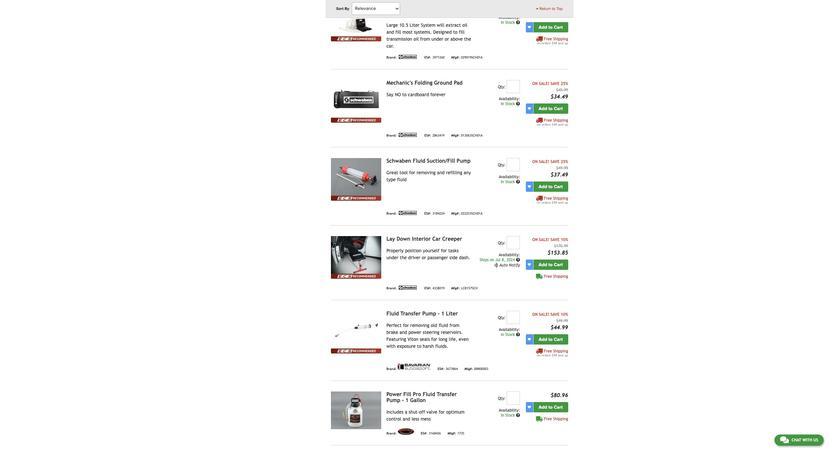 Task type: locate. For each thing, give the bounding box(es) containing it.
es#: for ground
[[425, 134, 432, 138]]

with inside perfect for removing old fluid from brake and power steering reservoirs. featuring viton seals for long life, even with exposure to harsh fluids.
[[387, 344, 396, 349]]

or
[[445, 36, 450, 42], [422, 255, 427, 261]]

tasks
[[449, 248, 459, 254]]

steering
[[423, 330, 440, 336]]

on for $153.85
[[533, 238, 538, 242]]

ecs tuning recommends this product. image for lay down interior car creeper
[[331, 274, 382, 279]]

2 in stock from the top
[[501, 102, 517, 106]]

chat with us
[[792, 439, 819, 443]]

mfg#: for schwaben fluid suction/fill pump
[[452, 212, 460, 216]]

2 free from the top
[[545, 118, 553, 123]]

harsh
[[423, 344, 434, 349]]

pump left "with"
[[412, 4, 426, 11]]

and inside large 10.5 liter system will extract oil and fill most systems. designed to fill transmission oil from under or above the car.
[[387, 29, 394, 35]]

qty: for schwaben fluid suction/fill pump
[[498, 163, 506, 168]]

0 horizontal spatial transfer
[[401, 311, 421, 317]]

save up $45.99
[[551, 81, 560, 86]]

0 vertical spatial liter
[[400, 0, 412, 5]]

10% inside on sale!                         save 10% $170.99 $153.85
[[561, 238, 569, 242]]

add to wish list image
[[528, 107, 532, 110], [528, 185, 532, 189], [528, 263, 532, 267], [528, 338, 532, 342], [528, 406, 532, 410]]

transfer up power
[[401, 311, 421, 317]]

1 horizontal spatial fluid
[[439, 323, 449, 329]]

ships on jul 8, 2024
[[480, 258, 517, 263]]

fluid right old
[[439, 323, 449, 329]]

5 cart from the top
[[554, 337, 563, 343]]

1 vertical spatial from
[[450, 323, 460, 329]]

0 vertical spatial fluid
[[413, 158, 426, 164]]

es#: 3168426
[[421, 433, 441, 436]]

add to cart button down $153.85
[[534, 260, 569, 270]]

2 stock from the top
[[506, 102, 515, 106]]

3 $49 from the top
[[552, 201, 558, 205]]

free down $80.96 on the right bottom of the page
[[545, 417, 553, 422]]

brake
[[387, 330, 399, 336]]

1 vertical spatial or
[[422, 255, 427, 261]]

3 on from the top
[[533, 238, 538, 242]]

up for $44.99
[[565, 354, 569, 358]]

removing up power
[[411, 323, 430, 329]]

sale! for $37.49
[[539, 160, 550, 164]]

4 orders from the top
[[542, 354, 551, 358]]

$49 for $34.49
[[552, 123, 558, 126]]

- inside the power fill pro fluid transfer pump - 1 gallon
[[402, 398, 404, 404]]

brand:
[[387, 56, 397, 59], [387, 134, 397, 138], [387, 212, 397, 216], [387, 287, 397, 291], [387, 368, 397, 372], [387, 433, 397, 436]]

1 vertical spatial 10%
[[561, 313, 569, 317]]

3 free shipping on orders $49 and up from the top
[[538, 196, 569, 205]]

save inside on sale!                         save 25% $49.99 $37.49
[[551, 160, 560, 164]]

$37.49
[[551, 172, 569, 178]]

1 horizontal spatial the
[[465, 36, 472, 42]]

add to cart
[[539, 24, 563, 30], [539, 106, 563, 112], [539, 184, 563, 190], [539, 262, 563, 268], [539, 337, 563, 343], [539, 405, 563, 411]]

from down the systems.
[[421, 36, 430, 42]]

3 stock from the top
[[506, 180, 515, 184]]

liter up reservoirs.
[[446, 311, 458, 317]]

fill up transmission
[[396, 29, 402, 35]]

perfect
[[387, 323, 402, 329]]

1 availability: from the top
[[499, 15, 521, 20]]

discharge
[[387, 4, 411, 11]]

in stock
[[501, 20, 517, 25], [501, 102, 517, 106], [501, 180, 517, 184], [501, 333, 517, 338], [501, 414, 517, 418]]

on
[[533, 81, 538, 86], [533, 160, 538, 164], [533, 238, 538, 242], [533, 313, 538, 317]]

liter
[[400, 0, 412, 5], [410, 22, 420, 28], [446, 311, 458, 317]]

properly position yourself for tasks under the driver or passenger side dash.
[[387, 248, 471, 261]]

question circle image
[[517, 20, 521, 24], [517, 180, 521, 184], [517, 258, 521, 262], [517, 414, 521, 418]]

stock for $37.49
[[506, 180, 515, 184]]

save up $170.99
[[551, 238, 560, 242]]

less
[[412, 417, 420, 422]]

add to cart button for $37.49
[[534, 182, 569, 192]]

save for $37.49
[[551, 160, 560, 164]]

3 shipping from the top
[[554, 196, 569, 201]]

2 availability: from the top
[[499, 97, 521, 101]]

free down $297.34
[[545, 37, 553, 41]]

shipping down the $34.49
[[554, 118, 569, 123]]

0 vertical spatial 10.5
[[387, 0, 398, 5]]

1 horizontal spatial or
[[445, 36, 450, 42]]

sale! inside on sale!                         save 25% $45.99 $34.49
[[539, 81, 550, 86]]

0 horizontal spatial the
[[400, 255, 407, 261]]

ecs tuning recommends this product. image
[[331, 36, 382, 41], [331, 118, 382, 123], [331, 196, 382, 201], [331, 274, 382, 279], [331, 349, 382, 354]]

10.5 liter manual extract and discharge pump with atf filler adapters
[[387, 0, 465, 16]]

1 add to cart button from the top
[[534, 22, 569, 32]]

and inside perfect for removing old fluid from brake and power steering reservoirs. featuring viton seals for long life, even with exposure to harsh fluids.
[[400, 330, 408, 336]]

$49 down $297.34
[[552, 41, 558, 45]]

a
[[405, 410, 408, 415]]

0 horizontal spatial -
[[402, 398, 404, 404]]

cart down $153.85
[[554, 262, 563, 268]]

cart down "$44.99"
[[554, 337, 563, 343]]

es#: 4338019
[[425, 287, 445, 291]]

4 stock from the top
[[506, 333, 515, 338]]

pump
[[412, 4, 426, 11], [457, 158, 471, 164], [423, 311, 437, 317], [387, 398, 401, 404]]

the
[[465, 36, 472, 42], [400, 255, 407, 261]]

1 vertical spatial the
[[400, 255, 407, 261]]

4 qty: from the top
[[498, 316, 506, 321]]

1 horizontal spatial under
[[432, 36, 444, 42]]

removing inside great tool for removing and refilling any type fluid
[[417, 170, 436, 176]]

1 horizontal spatial transfer
[[437, 392, 457, 398]]

$49 down the $34.49
[[552, 123, 558, 126]]

1 vertical spatial liter
[[410, 22, 420, 28]]

schwaben - corporate logo image left es#: 2863419
[[398, 133, 418, 137]]

qty: for mechanic's folding ground pad
[[498, 85, 506, 89]]

$49 down $37.49
[[552, 201, 558, 205]]

sale! inside on sale!                         save 25% $49.99 $37.49
[[539, 160, 550, 164]]

even
[[459, 337, 469, 342]]

ecs tuning recommends this product. image for 10.5 liter manual extract and discharge pump with atf filler adapters
[[331, 36, 382, 41]]

25% up $37.49
[[561, 160, 569, 164]]

0 vertical spatial 25%
[[561, 81, 569, 86]]

mfg#: for mechanic's folding ground pad
[[452, 134, 460, 138]]

mfg#: left 022253sch01a at the right top
[[452, 212, 460, 216]]

3 question circle image from the top
[[517, 258, 521, 262]]

on sale!                         save 10% $49.99 $44.99
[[533, 313, 569, 331]]

sale! for $153.85
[[539, 238, 550, 242]]

1 free shipping from the top
[[545, 275, 569, 279]]

6 shipping from the top
[[554, 417, 569, 422]]

1 free shipping on orders $49 and up from the top
[[538, 37, 569, 45]]

free shipping on orders $49 and up down the $34.49
[[538, 118, 569, 126]]

4 $49 from the top
[[552, 354, 558, 358]]

1 fill from the left
[[396, 29, 402, 35]]

type
[[387, 177, 396, 182]]

adapters
[[387, 10, 409, 16]]

save inside on sale!                         save 25% $45.99 $34.49
[[551, 81, 560, 86]]

0 vertical spatial free shipping
[[545, 275, 569, 279]]

car.
[[387, 43, 394, 49]]

0 vertical spatial oil
[[463, 22, 468, 28]]

cart down $297.34
[[554, 24, 563, 30]]

for up passenger in the right of the page
[[441, 248, 447, 254]]

$49.99 inside on sale!                         save 10% $49.99 $44.99
[[557, 319, 569, 324]]

es#2863419 - 013063sch01a - mechanic's folding ground pad - say no to cardboard forever - schwaben - audi bmw volkswagen mercedes benz mini porsche image
[[331, 80, 382, 118]]

question circle image for on sale!                         save 25%
[[517, 180, 521, 184]]

$49 down "$44.99"
[[552, 354, 558, 358]]

add to cart button down "$44.99"
[[534, 335, 569, 345]]

0 horizontal spatial from
[[421, 36, 430, 42]]

mfg#: for power fill pro fluid transfer pump - 1 gallon
[[448, 433, 457, 436]]

5 add to cart button from the top
[[534, 335, 569, 345]]

from up reservoirs.
[[450, 323, 460, 329]]

0 horizontal spatial 1
[[406, 398, 409, 404]]

10.5 inside 10.5 liter manual extract and discharge pump with atf filler adapters
[[387, 0, 398, 5]]

in for power fill pro fluid transfer pump - 1 gallon
[[501, 414, 505, 418]]

mfg#: 1735
[[448, 433, 465, 436]]

1 horizontal spatial with
[[803, 439, 813, 443]]

perfect for removing old fluid from brake and power steering reservoirs. featuring viton seals for long life, even with exposure to harsh fluids.
[[387, 323, 469, 349]]

seals
[[420, 337, 430, 342]]

and down large
[[387, 29, 394, 35]]

save
[[551, 81, 560, 86], [551, 160, 560, 164], [551, 238, 560, 242], [551, 313, 560, 317]]

bav auto tools - corporate logo image
[[398, 364, 431, 371]]

4 question circle image from the top
[[517, 414, 521, 418]]

5 add to cart from the top
[[539, 337, 563, 343]]

qty: for fluid transfer pump - 1 liter
[[498, 316, 506, 321]]

1 horizontal spatial fill
[[459, 29, 465, 35]]

2 add to cart from the top
[[539, 106, 563, 112]]

1735
[[458, 433, 465, 436]]

1 vertical spatial free shipping
[[545, 417, 569, 422]]

gallon
[[411, 398, 426, 404]]

1 horizontal spatial from
[[450, 323, 460, 329]]

availability: for $153.85
[[499, 253, 521, 258]]

cart down $80.96 on the right bottom of the page
[[554, 405, 563, 411]]

on for $34.49
[[533, 81, 538, 86]]

8,
[[502, 258, 506, 263]]

1 inside the power fill pro fluid transfer pump - 1 gallon
[[406, 398, 409, 404]]

save for $34.49
[[551, 81, 560, 86]]

in for mechanic's folding ground pad
[[501, 102, 505, 106]]

fluid inside great tool for removing and refilling any type fluid
[[398, 177, 407, 182]]

in for schwaben fluid suction/fill pump
[[501, 180, 505, 184]]

valve
[[427, 410, 438, 415]]

or down the designed
[[445, 36, 450, 42]]

3 add to cart button from the top
[[534, 182, 569, 192]]

2 qty: from the top
[[498, 163, 506, 168]]

down
[[397, 236, 411, 242]]

add for $153.85
[[539, 262, 548, 268]]

qty:
[[498, 85, 506, 89], [498, 163, 506, 168], [498, 241, 506, 246], [498, 316, 506, 321], [498, 397, 506, 401]]

sale! inside on sale!                         save 10% $49.99 $44.99
[[539, 313, 550, 317]]

3971260
[[433, 56, 445, 59]]

for inside properly position yourself for tasks under the driver or passenger side dash.
[[441, 248, 447, 254]]

fluid transfer pump - 1 liter
[[387, 311, 458, 317]]

the right the above
[[465, 36, 472, 42]]

0 horizontal spatial under
[[387, 255, 399, 261]]

2 $49 from the top
[[552, 123, 558, 126]]

1 ecs tuning recommends this product. image from the top
[[331, 36, 382, 41]]

1 left "gallon"
[[406, 398, 409, 404]]

1 10% from the top
[[561, 238, 569, 242]]

$49.99 inside on sale!                         save 25% $49.99 $37.49
[[557, 166, 569, 171]]

1 vertical spatial question circle image
[[517, 333, 521, 337]]

oil down the systems.
[[414, 36, 419, 42]]

0 horizontal spatial 10.5
[[387, 0, 398, 5]]

orders down the $34.49
[[542, 123, 551, 126]]

pro
[[413, 392, 422, 398]]

say
[[387, 92, 394, 97]]

yourself
[[423, 248, 440, 254]]

4 add to cart button from the top
[[534, 260, 569, 270]]

sale! inside on sale!                         save 10% $170.99 $153.85
[[539, 238, 550, 242]]

5 in from the top
[[501, 414, 505, 418]]

mfg#: left 013063sch01a
[[452, 134, 460, 138]]

4 up from the top
[[565, 354, 569, 358]]

$49.99 for $44.99
[[557, 319, 569, 324]]

add to cart for $37.49
[[539, 184, 563, 190]]

2 question circle image from the top
[[517, 180, 521, 184]]

with down featuring
[[387, 344, 396, 349]]

cart for $44.99
[[554, 337, 563, 343]]

1
[[442, 311, 445, 317], [406, 398, 409, 404]]

save inside on sale!                         save 10% $49.99 $44.99
[[551, 313, 560, 317]]

chat with us link
[[775, 435, 825, 447]]

in stock for mechanic's folding ground pad
[[501, 102, 517, 106]]

mess
[[421, 417, 431, 422]]

availability:
[[499, 15, 521, 20], [499, 97, 521, 101], [499, 175, 521, 179], [499, 253, 521, 258], [499, 328, 521, 333], [499, 409, 521, 413]]

1 vertical spatial transfer
[[437, 392, 457, 398]]

to right no
[[403, 92, 407, 97]]

3 add to wish list image from the top
[[528, 263, 532, 267]]

viton
[[408, 337, 419, 342]]

featuring
[[387, 337, 407, 342]]

4 schwaben - corporate logo image from the top
[[398, 286, 418, 290]]

on inside on sale!                         save 10% $49.99 $44.99
[[533, 313, 538, 317]]

4 on from the top
[[533, 313, 538, 317]]

2 add from the top
[[539, 106, 548, 112]]

0 vertical spatial or
[[445, 36, 450, 42]]

or inside large 10.5 liter system will extract oil and fill most systems. designed to fill transmission oil from under or above the car.
[[445, 36, 450, 42]]

cart down $37.49
[[554, 184, 563, 190]]

2 question circle image from the top
[[517, 333, 521, 337]]

$49.99 up "$44.99"
[[557, 319, 569, 324]]

save for $153.85
[[551, 238, 560, 242]]

mfg#:
[[452, 56, 460, 59], [452, 134, 460, 138], [452, 212, 460, 216], [452, 287, 460, 291], [465, 368, 473, 372], [448, 433, 457, 436]]

1 sale! from the top
[[539, 81, 550, 86]]

1 qty: from the top
[[498, 85, 506, 89]]

long
[[439, 337, 448, 342]]

on inside on sale!                         save 25% $49.99 $37.49
[[533, 160, 538, 164]]

10% up "$44.99"
[[561, 313, 569, 317]]

1 horizontal spatial -
[[438, 311, 440, 317]]

$49.99 up $37.49
[[557, 166, 569, 171]]

3 cart from the top
[[554, 184, 563, 190]]

orders down $37.49
[[542, 201, 551, 205]]

question circle image for $34.49
[[517, 102, 521, 106]]

no
[[395, 92, 401, 97]]

stock for $34.49
[[506, 102, 515, 106]]

for right valve
[[439, 410, 445, 415]]

add to cart down "$44.99"
[[539, 337, 563, 343]]

es#: 3971260
[[425, 56, 445, 59]]

es#: left 3168426
[[421, 433, 428, 436]]

1 add to wish list image from the top
[[528, 107, 532, 110]]

4 in from the top
[[501, 333, 505, 338]]

3 brand: from the top
[[387, 212, 397, 216]]

0 vertical spatial the
[[465, 36, 472, 42]]

10% up $170.99
[[561, 238, 569, 242]]

liter up most
[[410, 22, 420, 28]]

for inside great tool for removing and refilling any type fluid
[[410, 170, 416, 176]]

mfg#: left b8800003
[[465, 368, 473, 372]]

2 25% from the top
[[561, 160, 569, 164]]

2 vertical spatial fluid
[[423, 392, 436, 398]]

and up featuring
[[400, 330, 408, 336]]

free down $37.49
[[545, 196, 553, 201]]

0 vertical spatial with
[[387, 344, 396, 349]]

shipping down $37.49
[[554, 196, 569, 201]]

any
[[464, 170, 471, 176]]

5 stock from the top
[[506, 414, 515, 418]]

0 horizontal spatial oil
[[414, 36, 419, 42]]

add to wish list image for $34.49
[[528, 107, 532, 110]]

1 horizontal spatial oil
[[463, 22, 468, 28]]

on for $44.99
[[538, 354, 541, 358]]

0 vertical spatial removing
[[417, 170, 436, 176]]

for right tool
[[410, 170, 416, 176]]

add to wish list image
[[528, 26, 532, 29]]

2 ecs tuning recommends this product. image from the top
[[331, 118, 382, 123]]

life,
[[449, 337, 458, 342]]

orders down "$44.99"
[[542, 354, 551, 358]]

0 horizontal spatial with
[[387, 344, 396, 349]]

free shipping down $153.85
[[545, 275, 569, 279]]

brand: for power fill pro fluid transfer pump - 1 gallon
[[387, 433, 397, 436]]

mfg#: left 029019sch01a
[[452, 56, 460, 59]]

in
[[501, 20, 505, 25], [501, 102, 505, 106], [501, 180, 505, 184], [501, 333, 505, 338], [501, 414, 505, 418]]

1 vertical spatial 10.5
[[400, 22, 409, 28]]

10.5 up most
[[400, 22, 409, 28]]

and inside great tool for removing and refilling any type fluid
[[438, 170, 445, 176]]

- right the power
[[402, 398, 404, 404]]

2 10% from the top
[[561, 313, 569, 317]]

1 vertical spatial 1
[[406, 398, 409, 404]]

on inside on sale!                         save 25% $45.99 $34.49
[[533, 81, 538, 86]]

orders for $37.49
[[542, 201, 551, 205]]

with
[[428, 4, 439, 11]]

schwaben - corporate logo image for down
[[398, 286, 418, 290]]

fluid down tool
[[398, 177, 407, 182]]

up for $37.49
[[565, 201, 569, 205]]

0 horizontal spatial or
[[422, 255, 427, 261]]

10% inside on sale!                         save 10% $49.99 $44.99
[[561, 313, 569, 317]]

None number field
[[507, 0, 521, 12], [507, 80, 521, 93], [507, 158, 521, 172], [507, 236, 521, 250], [507, 311, 521, 325], [507, 392, 521, 405], [507, 0, 521, 12], [507, 80, 521, 93], [507, 158, 521, 172], [507, 236, 521, 250], [507, 311, 521, 325], [507, 392, 521, 405]]

on sale!                         save 10% $170.99 $153.85
[[533, 238, 569, 256]]

2 free shipping from the top
[[545, 417, 569, 422]]

3 save from the top
[[551, 238, 560, 242]]

free shipping on orders $49 and up down $297.34
[[538, 37, 569, 45]]

1 horizontal spatial 10.5
[[400, 22, 409, 28]]

1 vertical spatial 25%
[[561, 160, 569, 164]]

and down a
[[403, 417, 411, 422]]

3 availability: from the top
[[499, 175, 521, 179]]

es#: for manual
[[425, 56, 432, 59]]

save inside on sale!                         save 10% $170.99 $153.85
[[551, 238, 560, 242]]

6 add to cart from the top
[[539, 405, 563, 411]]

6 availability: from the top
[[499, 409, 521, 413]]

0 vertical spatial fluid
[[398, 177, 407, 182]]

0 vertical spatial 1
[[442, 311, 445, 317]]

2 add to wish list image from the top
[[528, 185, 532, 189]]

2 cart from the top
[[554, 106, 563, 112]]

1 vertical spatial oil
[[414, 36, 419, 42]]

es#: left the 2863419
[[425, 134, 432, 138]]

3 add to cart from the top
[[539, 184, 563, 190]]

save up "$44.99"
[[551, 313, 560, 317]]

add to cart button down $80.96 on the right bottom of the page
[[534, 403, 569, 413]]

25%
[[561, 81, 569, 86], [561, 160, 569, 164]]

free shipping on orders $49 and up for $44.99
[[538, 349, 569, 358]]

on for $37.49
[[538, 201, 541, 205]]

$80.96
[[551, 393, 569, 399]]

add to cart down $80.96 on the right bottom of the page
[[539, 405, 563, 411]]

1 vertical spatial fluid
[[439, 323, 449, 329]]

brand: for schwaben fluid suction/fill pump
[[387, 212, 397, 216]]

add for $44.99
[[539, 337, 548, 343]]

properly
[[387, 248, 404, 254]]

lay down interior car creeper link
[[387, 236, 463, 242]]

es#3168426 - 1735 - power fill pro fluid transfer pump - 1 gallon - includes a shut-off valve for optimum control and less mess - motive - audi bmw volkswagen mercedes benz mini porsche image
[[331, 392, 382, 430]]

pump inside 10.5 liter manual extract and discharge pump with atf filler adapters
[[412, 4, 426, 11]]

fill up the above
[[459, 29, 465, 35]]

add to wish list image for $153.85
[[528, 263, 532, 267]]

0 horizontal spatial fluid
[[398, 177, 407, 182]]

systems.
[[414, 29, 432, 35]]

add to cart button down $297.34
[[534, 22, 569, 32]]

es#3184224 - 022253sch01a - schwaben fluid suction/fill pump - great tool for removing and refilling any type fluid - schwaben - audi bmw volkswagen mercedes benz mini porsche image
[[331, 158, 382, 196]]

pump up includes
[[387, 398, 401, 404]]

under down properly
[[387, 255, 399, 261]]

mfg#: for fluid transfer pump - 1 liter
[[465, 368, 473, 372]]

removing down schwaben fluid suction/fill pump link
[[417, 170, 436, 176]]

25% up $45.99
[[561, 81, 569, 86]]

power fill pro fluid transfer pump - 1 gallon
[[387, 392, 457, 404]]

1 $49.99 from the top
[[557, 166, 569, 171]]

oil right extract
[[463, 22, 468, 28]]

folding
[[415, 80, 433, 86]]

position
[[405, 248, 422, 254]]

on for $34.49
[[538, 123, 541, 126]]

free shipping on orders $49 and up for $34.49
[[538, 118, 569, 126]]

ecs tuning recommends this product. image for fluid transfer pump - 1 liter
[[331, 349, 382, 354]]

1 vertical spatial $49.99
[[557, 319, 569, 324]]

lay down interior car creeper
[[387, 236, 463, 242]]

mfg#: left lcb157sch
[[452, 287, 460, 291]]

0 vertical spatial $49.99
[[557, 166, 569, 171]]

mfg#: 013063sch01a
[[452, 134, 483, 138]]

4 ecs tuning recommends this product. image from the top
[[331, 274, 382, 279]]

4 sale! from the top
[[539, 313, 550, 317]]

orders
[[542, 41, 551, 45], [542, 123, 551, 126], [542, 201, 551, 205], [542, 354, 551, 358]]

for
[[410, 170, 416, 176], [441, 248, 447, 254], [403, 323, 409, 329], [432, 337, 438, 342], [439, 410, 445, 415]]

cart for $34.49
[[554, 106, 563, 112]]

fluid up great tool for removing and refilling any type fluid
[[413, 158, 426, 164]]

transfer inside the power fill pro fluid transfer pump - 1 gallon
[[437, 392, 457, 398]]

free shipping on orders $49 and up for $37.49
[[538, 196, 569, 205]]

up
[[565, 41, 569, 45], [565, 123, 569, 126], [565, 201, 569, 205], [565, 354, 569, 358]]

0 vertical spatial transfer
[[401, 311, 421, 317]]

add to cart button for $34.49
[[534, 104, 569, 114]]

power
[[409, 330, 422, 336]]

add to cart for $44.99
[[539, 337, 563, 343]]

0 vertical spatial under
[[432, 36, 444, 42]]

refilling
[[446, 170, 463, 176]]

mfg#: left 1735
[[448, 433, 457, 436]]

1 stock from the top
[[506, 20, 515, 25]]

1 question circle image from the top
[[517, 102, 521, 106]]

schwaben - corporate logo image down transmission
[[398, 55, 418, 59]]

save up $37.49
[[551, 160, 560, 164]]

on for $37.49
[[533, 160, 538, 164]]

tool
[[400, 170, 408, 176]]

0 vertical spatial 10%
[[561, 238, 569, 242]]

schwaben - corporate logo image
[[398, 55, 418, 59], [398, 133, 418, 137], [398, 211, 418, 215], [398, 286, 418, 290]]

1 vertical spatial under
[[387, 255, 399, 261]]

shipping down "$44.99"
[[554, 349, 569, 354]]

cart
[[554, 24, 563, 30], [554, 106, 563, 112], [554, 184, 563, 190], [554, 262, 563, 268], [554, 337, 563, 343], [554, 405, 563, 411]]

stock for $44.99
[[506, 333, 515, 338]]

2 save from the top
[[551, 160, 560, 164]]

1 save from the top
[[551, 81, 560, 86]]

liter up the 'adapters'
[[400, 0, 412, 5]]

4 add to cart from the top
[[539, 262, 563, 268]]

25% for $37.49
[[561, 160, 569, 164]]

from inside large 10.5 liter system will extract oil and fill most systems. designed to fill transmission oil from under or above the car.
[[421, 36, 430, 42]]

5 availability: from the top
[[499, 328, 521, 333]]

orders down $297.34
[[542, 41, 551, 45]]

with left us
[[803, 439, 813, 443]]

$45.99
[[557, 88, 569, 92]]

es#: left 3971260
[[425, 56, 432, 59]]

1 vertical spatial -
[[402, 398, 404, 404]]

5 qty: from the top
[[498, 397, 506, 401]]

cardboard
[[408, 92, 429, 97]]

fluid up perfect
[[387, 311, 399, 317]]

on inside on sale!                         save 10% $170.99 $153.85
[[533, 238, 538, 242]]

to left top
[[553, 6, 556, 11]]

4 brand: from the top
[[387, 287, 397, 291]]

2 free shipping on orders $49 and up from the top
[[538, 118, 569, 126]]

es#: 3184224
[[425, 212, 445, 216]]

0 horizontal spatial fill
[[396, 29, 402, 35]]

4 free shipping on orders $49 and up from the top
[[538, 349, 569, 358]]

save for $44.99
[[551, 313, 560, 317]]

25% inside on sale!                         save 25% $45.99 $34.49
[[561, 81, 569, 86]]

4 in stock from the top
[[501, 333, 517, 338]]

$49.99 for $37.49
[[557, 166, 569, 171]]

forever
[[431, 92, 446, 97]]

power fill pro fluid transfer pump - 1 gallon link
[[387, 392, 457, 404]]

1 add to cart from the top
[[539, 24, 563, 30]]

25% inside on sale!                         save 25% $49.99 $37.49
[[561, 160, 569, 164]]

3 in from the top
[[501, 180, 505, 184]]

or right driver
[[422, 255, 427, 261]]

sort by
[[337, 6, 350, 11]]

add to wish list image for $44.99
[[528, 338, 532, 342]]

to down seals
[[417, 344, 422, 349]]

orders for $44.99
[[542, 354, 551, 358]]

4 add from the top
[[539, 262, 548, 268]]

0 vertical spatial from
[[421, 36, 430, 42]]

and down suction/fill
[[438, 170, 445, 176]]

3 up from the top
[[565, 201, 569, 205]]

3 ecs tuning recommends this product. image from the top
[[331, 196, 382, 201]]

1 cart from the top
[[554, 24, 563, 30]]

es#: left 4338019
[[425, 287, 432, 291]]

6 brand: from the top
[[387, 433, 397, 436]]

transfer up "optimum"
[[437, 392, 457, 398]]

4 save from the top
[[551, 313, 560, 317]]

mfg#: for 10.5 liter manual extract and discharge pump with atf filler adapters
[[452, 56, 460, 59]]

2 brand: from the top
[[387, 134, 397, 138]]

2 add to cart button from the top
[[534, 104, 569, 114]]

comments image
[[781, 437, 790, 445]]

to down $37.49
[[549, 184, 553, 190]]

under inside large 10.5 liter system will extract oil and fill most systems. designed to fill transmission oil from under or above the car.
[[432, 36, 444, 42]]

3 sale! from the top
[[539, 238, 550, 242]]

free shipping on orders $49 and up down $37.49
[[538, 196, 569, 205]]

free down "$44.99"
[[545, 349, 553, 354]]

2 in from the top
[[501, 102, 505, 106]]

add to cart down $297.34
[[539, 24, 563, 30]]

3 add from the top
[[539, 184, 548, 190]]

1 vertical spatial with
[[803, 439, 813, 443]]

4 free from the top
[[545, 275, 553, 279]]

shipping down $297.34
[[554, 37, 569, 41]]

and
[[452, 0, 461, 5]]

question circle image
[[517, 102, 521, 106], [517, 333, 521, 337]]

0 vertical spatial question circle image
[[517, 102, 521, 106]]

add to cart button for $153.85
[[534, 260, 569, 270]]

1 vertical spatial removing
[[411, 323, 430, 329]]



Task type: describe. For each thing, give the bounding box(es) containing it.
add for $34.49
[[539, 106, 548, 112]]

pump inside the power fill pro fluid transfer pump - 1 gallon
[[387, 398, 401, 404]]

6 cart from the top
[[554, 405, 563, 411]]

and down "$44.99"
[[559, 354, 564, 358]]

transmission
[[387, 36, 413, 42]]

with inside chat with us link
[[803, 439, 813, 443]]

$297.34
[[548, 12, 569, 18]]

old
[[431, 323, 438, 329]]

question circle image for $44.99
[[517, 333, 521, 337]]

to down $297.34
[[549, 24, 553, 30]]

pump up any
[[457, 158, 471, 164]]

3184224
[[433, 212, 445, 216]]

auto
[[500, 263, 508, 268]]

in stock for power fill pro fluid transfer pump - 1 gallon
[[501, 414, 517, 418]]

cart for $37.49
[[554, 184, 563, 190]]

schwaben - corporate logo image for liter
[[398, 55, 418, 59]]

1 free from the top
[[545, 37, 553, 41]]

fluid inside the power fill pro fluid transfer pump - 1 gallon
[[423, 392, 436, 398]]

fluid inside perfect for removing old fluid from brake and power steering reservoirs. featuring viton seals for long life, even with exposure to harsh fluids.
[[439, 323, 449, 329]]

under inside properly position yourself for tasks under the driver or passenger side dash.
[[387, 255, 399, 261]]

filler
[[451, 4, 465, 11]]

$49 for $44.99
[[552, 354, 558, 358]]

$170.99
[[555, 244, 569, 249]]

to down the $34.49
[[549, 106, 553, 112]]

us
[[814, 439, 819, 443]]

013063sch01a
[[462, 134, 483, 138]]

question circle image for $80.96
[[517, 414, 521, 418]]

b8800003
[[475, 368, 489, 372]]

to down $80.96 on the right bottom of the page
[[549, 405, 553, 411]]

liter inside 10.5 liter manual extract and discharge pump with atf filler adapters
[[400, 0, 412, 5]]

large
[[387, 22, 398, 28]]

fluids.
[[436, 344, 449, 349]]

2 vertical spatial liter
[[446, 311, 458, 317]]

1 add from the top
[[539, 24, 548, 30]]

brand: for 10.5 liter manual extract and discharge pump with atf filler adapters
[[387, 56, 397, 59]]

2024
[[507, 258, 515, 263]]

motive - corporate logo image
[[398, 429, 415, 436]]

fill
[[404, 392, 412, 398]]

add for $37.49
[[539, 184, 548, 190]]

designed
[[434, 29, 452, 35]]

removing inside perfect for removing old fluid from brake and power steering reservoirs. featuring viton seals for long life, even with exposure to harsh fluids.
[[411, 323, 430, 329]]

to down "$44.99"
[[549, 337, 553, 343]]

top
[[557, 6, 563, 11]]

pad
[[454, 80, 463, 86]]

5 shipping from the top
[[554, 349, 569, 354]]

es#3971260 - 029019sch01a - 10.5 liter manual extract and discharge pump with atf filler adapters - large 10.5 liter system will extract oil and fill most systems.
designed to fill transmission oil from under or above the car. - schwaben - audi bmw volkswagen mercedes benz mini porsche image
[[331, 0, 382, 36]]

interior
[[412, 236, 431, 242]]

lcb157sch
[[462, 287, 478, 291]]

dash.
[[460, 255, 471, 261]]

6 add to cart button from the top
[[534, 403, 569, 413]]

add to cart for $153.85
[[539, 262, 563, 268]]

brand: for lay down interior car creeper
[[387, 287, 397, 291]]

$312.99 $297.34
[[548, 6, 569, 18]]

lay
[[387, 236, 395, 242]]

pump up old
[[423, 311, 437, 317]]

$153.85
[[548, 250, 569, 256]]

notify
[[509, 263, 521, 268]]

availability: for $34.49
[[499, 97, 521, 101]]

es#: for pump
[[438, 368, 445, 372]]

on for $44.99
[[533, 313, 538, 317]]

in stock for schwaben fluid suction/fill pump
[[501, 180, 517, 184]]

atf
[[441, 4, 450, 11]]

great
[[387, 170, 399, 176]]

return
[[540, 6, 552, 11]]

0 vertical spatial -
[[438, 311, 440, 317]]

1 in from the top
[[501, 20, 505, 25]]

to inside perfect for removing old fluid from brake and power steering reservoirs. featuring viton seals for long life, even with exposure to harsh fluids.
[[417, 344, 422, 349]]

$44.99
[[551, 325, 569, 331]]

1 horizontal spatial 1
[[442, 311, 445, 317]]

and down $297.34
[[559, 41, 564, 45]]

off
[[420, 410, 426, 415]]

caret up image
[[537, 7, 539, 11]]

es#: for pro
[[421, 433, 428, 436]]

brand: for fluid transfer pump - 1 liter
[[387, 368, 397, 372]]

sale! for $34.49
[[539, 81, 550, 86]]

jul
[[496, 258, 501, 263]]

5 free from the top
[[545, 349, 553, 354]]

on sale!                         save 25% $45.99 $34.49
[[533, 81, 569, 100]]

mfg#: 029019sch01a
[[452, 56, 483, 59]]

ecs tuning recommends this product. image for mechanic's folding ground pad
[[331, 118, 382, 123]]

liter inside large 10.5 liter system will extract oil and fill most systems. designed to fill transmission oil from under or above the car.
[[410, 22, 420, 28]]

return to top link
[[537, 6, 563, 12]]

1 in stock from the top
[[501, 20, 517, 25]]

question circle image for on sale!                         save 10%
[[517, 258, 521, 262]]

10% for $44.99
[[561, 313, 569, 317]]

suction/fill
[[427, 158, 456, 164]]

$49 for $37.49
[[552, 201, 558, 205]]

will
[[437, 22, 445, 28]]

3 free from the top
[[545, 196, 553, 201]]

mfg#: lcb157sch
[[452, 287, 478, 291]]

4 shipping from the top
[[554, 275, 569, 279]]

the inside properly position yourself for tasks under the driver or passenger side dash.
[[400, 255, 407, 261]]

10% for $153.85
[[561, 238, 569, 242]]

schwaben - corporate logo image for folding
[[398, 133, 418, 137]]

6 free from the top
[[545, 417, 553, 422]]

up for $34.49
[[565, 123, 569, 126]]

car
[[433, 236, 441, 242]]

say no to cardboard forever
[[387, 92, 446, 97]]

1 shipping from the top
[[554, 37, 569, 41]]

1 up from the top
[[565, 41, 569, 45]]

es#3673864 - b8800003 - fluid transfer pump - 1 liter - perfect for removing old fluid from brake and power steering reservoirs. featuring viton seals for long life, even with exposure to harsh fluids. - bav auto tools - audi bmw volkswagen mercedes benz mini porsche image
[[331, 311, 382, 349]]

es#: for suction/fill
[[425, 212, 432, 216]]

2 fill from the left
[[459, 29, 465, 35]]

mfg#: 022253sch01a
[[452, 212, 483, 216]]

029019sch01a
[[462, 56, 483, 59]]

most
[[403, 29, 413, 35]]

return to top
[[539, 6, 563, 11]]

2 shipping from the top
[[554, 118, 569, 123]]

es#4338019 - lcb157sch - lay down interior car creeper  - properly position yourself for tasks under the driver or passenger side dash. - schwaben - audi bmw volkswagen mercedes benz mini porsche image
[[331, 236, 382, 274]]

25% for $34.49
[[561, 81, 569, 86]]

chat
[[792, 439, 802, 443]]

system
[[421, 22, 436, 28]]

sale! for $44.99
[[539, 313, 550, 317]]

control
[[387, 417, 402, 422]]

brand: for mechanic's folding ground pad
[[387, 134, 397, 138]]

es#: for interior
[[425, 287, 432, 291]]

for up power
[[403, 323, 409, 329]]

1 $49 from the top
[[552, 41, 558, 45]]

add to wish list image for $37.49
[[528, 185, 532, 189]]

1 vertical spatial fluid
[[387, 311, 399, 317]]

$34.49
[[551, 94, 569, 100]]

ecs tuning recommends this product. image for schwaben fluid suction/fill pump
[[331, 196, 382, 201]]

10.5 inside large 10.5 liter system will extract oil and fill most systems. designed to fill transmission oil from under or above the car.
[[400, 22, 409, 28]]

schwaben fluid suction/fill pump link
[[387, 158, 471, 164]]

shut-
[[409, 410, 420, 415]]

1 question circle image from the top
[[517, 20, 521, 24]]

3673864
[[446, 368, 458, 372]]

extract
[[432, 0, 450, 5]]

$312.99
[[555, 6, 569, 11]]

5 add to wish list image from the top
[[528, 406, 532, 410]]

schwaben - corporate logo image for fluid
[[398, 211, 418, 215]]

and down $37.49
[[559, 201, 564, 205]]

mechanic's
[[387, 80, 413, 86]]

to inside large 10.5 liter system will extract oil and fill most systems. designed to fill transmission oil from under or above the car.
[[454, 29, 458, 35]]

for inside the includes a shut-off valve for optimum control and less mess
[[439, 410, 445, 415]]

the inside large 10.5 liter system will extract oil and fill most systems. designed to fill transmission oil from under or above the car.
[[465, 36, 472, 42]]

sort
[[337, 6, 344, 11]]

for down the steering
[[432, 337, 438, 342]]

in for fluid transfer pump - 1 liter
[[501, 333, 505, 338]]

driver
[[409, 255, 421, 261]]

wifi image
[[494, 263, 498, 268]]

add to cart for $34.49
[[539, 106, 563, 112]]

and down the $34.49
[[559, 123, 564, 126]]

optimum
[[447, 410, 465, 415]]

qty: for power fill pro fluid transfer pump - 1 gallon
[[498, 397, 506, 401]]

mfg#: for lay down interior car creeper
[[452, 287, 460, 291]]

includes a shut-off valve for optimum control and less mess
[[387, 410, 465, 422]]

auto notify
[[500, 263, 521, 268]]

reservoirs.
[[441, 330, 463, 336]]

availability: for $37.49
[[499, 175, 521, 179]]

6 add from the top
[[539, 405, 548, 411]]

orders for $34.49
[[542, 123, 551, 126]]

includes
[[387, 410, 404, 415]]

es#: 3673864
[[438, 368, 458, 372]]

in stock for fluid transfer pump - 1 liter
[[501, 333, 517, 338]]

3168426
[[429, 433, 441, 436]]

ground
[[435, 80, 453, 86]]

4338019
[[433, 287, 445, 291]]

cart for $153.85
[[554, 262, 563, 268]]

and inside the includes a shut-off valve for optimum control and less mess
[[403, 417, 411, 422]]

large 10.5 liter system will extract oil and fill most systems. designed to fill transmission oil from under or above the car.
[[387, 22, 472, 49]]

to down $153.85
[[549, 262, 553, 268]]

or inside properly position yourself for tasks under the driver or passenger side dash.
[[422, 255, 427, 261]]

great tool for removing and refilling any type fluid
[[387, 170, 471, 182]]

1 orders from the top
[[542, 41, 551, 45]]

qty: for lay down interior car creeper
[[498, 241, 506, 246]]

from inside perfect for removing old fluid from brake and power steering reservoirs. featuring viton seals for long life, even with exposure to harsh fluids.
[[450, 323, 460, 329]]

add to cart button for $44.99
[[534, 335, 569, 345]]

extract
[[446, 22, 461, 28]]

availability: for $44.99
[[499, 328, 521, 333]]



Task type: vqa. For each thing, say whether or not it's contained in the screenshot.
left fill
yes



